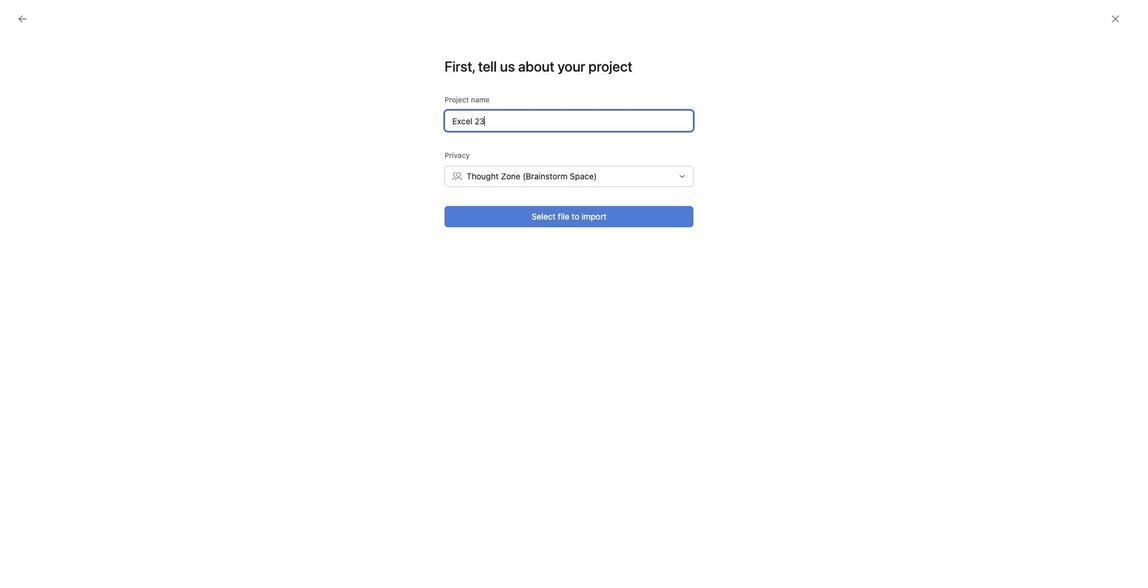 Task type: vqa. For each thing, say whether or not it's contained in the screenshot.
text box
yes



Task type: describe. For each thing, give the bounding box(es) containing it.
go back image
[[18, 14, 27, 24]]

close image
[[1111, 14, 1120, 24]]



Task type: locate. For each thing, give the bounding box(es) containing it.
hide sidebar image
[[15, 9, 25, 19]]

list item
[[660, 491, 690, 520]]

None text field
[[445, 110, 694, 132]]



